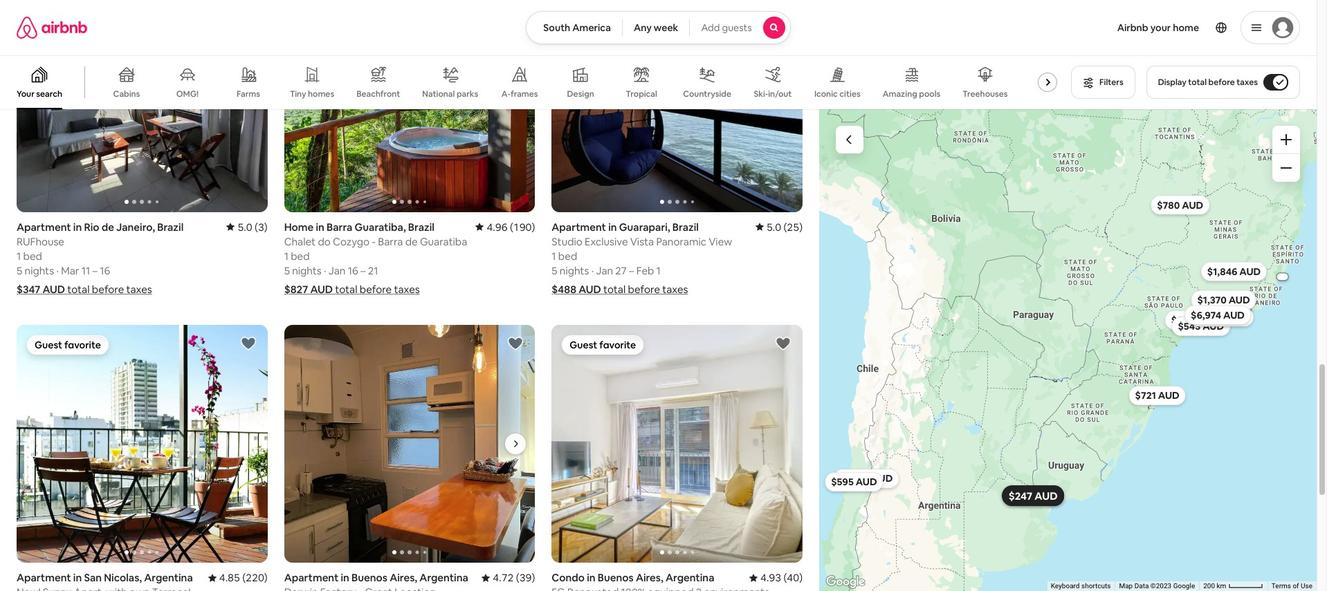 Task type: vqa. For each thing, say whether or not it's contained in the screenshot.
heating, to the left
no



Task type: locate. For each thing, give the bounding box(es) containing it.
2 bed from the left
[[291, 250, 310, 263]]

$1,205 aud
[[840, 473, 893, 485]]

1 horizontal spatial aires,
[[636, 572, 664, 585]]

iconic cities
[[815, 88, 861, 100]]

apartment in guarapari, brazil studio exclusive vista panoramic view 1 bed 5 nights · jan 27 – feb 1 $488 aud total before taxes
[[552, 221, 733, 296]]

0 horizontal spatial 5.0
[[238, 221, 253, 234]]

in for apartment in san nicolas, argentina
[[73, 572, 82, 585]]

1 nights from the left
[[25, 264, 54, 277]]

2 argentina from the left
[[420, 572, 469, 585]]

0 horizontal spatial 16
[[100, 264, 110, 277]]

2 aires, from the left
[[636, 572, 664, 585]]

0 horizontal spatial buenos
[[352, 572, 388, 585]]

1 brazil from the left
[[157, 221, 184, 234]]

jan inside apartment in guarapari, brazil studio exclusive vista panoramic view 1 bed 5 nights · jan 27 – feb 1 $488 aud total before taxes
[[596, 264, 613, 277]]

$595 aud button
[[825, 473, 883, 492]]

panoramic
[[657, 235, 707, 248]]

before inside home in barra guaratiba, brazil chalet do cozygo - barra de guaratiba 1 bed 5 nights · jan 16 – 21 $827 aud total before taxes
[[360, 283, 392, 296]]

0 horizontal spatial jan
[[329, 264, 346, 277]]

add guests
[[702, 21, 752, 34]]

in inside apartment in guarapari, brazil studio exclusive vista panoramic view 1 bed 5 nights · jan 27 – feb 1 $488 aud total before taxes
[[609, 221, 617, 234]]

5 down studio
[[552, 264, 558, 277]]

4.72 (39)
[[493, 572, 535, 585]]

5.0 for 5.0 (3)
[[238, 221, 253, 234]]

$1,205 aud $872 aud
[[840, 473, 1056, 502]]

$488 aud down studio
[[552, 283, 601, 296]]

countryside
[[683, 89, 732, 100]]

1 horizontal spatial 5
[[284, 264, 290, 277]]

a-
[[502, 89, 511, 100]]

1 horizontal spatial bed
[[291, 250, 310, 263]]

3 argentina from the left
[[666, 572, 715, 585]]

group for condo in buenos aires, argentina
[[552, 325, 803, 564]]

$872 aud button
[[1004, 486, 1063, 506]]

4.96
[[487, 221, 508, 234]]

brazil up panoramic
[[673, 221, 699, 234]]

1 horizontal spatial –
[[361, 264, 366, 277]]

1 argentina from the left
[[144, 572, 193, 585]]

· up $827 aud in the left of the page
[[324, 264, 326, 277]]

0 vertical spatial barra
[[327, 221, 353, 234]]

studio
[[552, 235, 583, 248]]

1 bed from the left
[[23, 250, 42, 263]]

1 down chalet
[[284, 250, 289, 263]]

$347 aud
[[17, 283, 65, 296]]

5 up $827 aud in the left of the page
[[284, 264, 290, 277]]

group for apartment in san nicolas, argentina
[[17, 325, 268, 564]]

barra right -
[[378, 235, 403, 248]]

airbnb your home link
[[1109, 13, 1208, 42]]

nights down studio
[[560, 264, 589, 277]]

bed inside apartment in guarapari, brazil studio exclusive vista panoramic view 1 bed 5 nights · jan 27 – feb 1 $488 aud total before taxes
[[559, 250, 578, 263]]

de left guaratiba
[[405, 235, 418, 248]]

0 horizontal spatial bed
[[23, 250, 42, 263]]

1 horizontal spatial nights
[[292, 264, 322, 277]]

jan
[[329, 264, 346, 277], [596, 264, 613, 277]]

keyboard
[[1051, 583, 1080, 591]]

in inside home in barra guaratiba, brazil chalet do cozygo - barra de guaratiba 1 bed 5 nights · jan 16 – 21 $827 aud total before taxes
[[316, 221, 325, 234]]

apartment inside apartment in rio de janeiro, brazil rufhouse 1 bed 5 nights · mar 11 – 16 $347 aud total before taxes
[[17, 221, 71, 234]]

before
[[1209, 77, 1235, 88], [92, 283, 124, 296], [360, 283, 392, 296], [628, 283, 660, 296]]

0 horizontal spatial $488 aud
[[552, 283, 601, 296]]

$488 aud right the $1,846 aud
[[1273, 275, 1292, 279]]

nights up $827 aud in the left of the page
[[292, 264, 322, 277]]

$872 aud
[[1011, 490, 1056, 502]]

16 left 21
[[348, 264, 358, 277]]

your search
[[17, 89, 62, 100]]

– left 21
[[361, 264, 366, 277]]

· left the 27
[[592, 264, 594, 277]]

2 · from the left
[[324, 264, 326, 277]]

None search field
[[526, 11, 791, 44]]

0 horizontal spatial de
[[102, 221, 114, 234]]

$488 aud inside apartment in guarapari, brazil studio exclusive vista panoramic view 1 bed 5 nights · jan 27 – feb 1 $488 aud total before taxes
[[552, 283, 601, 296]]

1 · from the left
[[56, 264, 59, 277]]

bed down chalet
[[291, 250, 310, 263]]

amazing
[[883, 89, 918, 100]]

5.0 out of 5 average rating,  25 reviews image
[[756, 221, 803, 234]]

apartment for apartment in buenos aires, argentina
[[284, 572, 339, 585]]

$721 aud button
[[1129, 386, 1186, 406]]

4.93 out of 5 average rating,  40 reviews image
[[750, 572, 803, 585]]

before down rio
[[92, 283, 124, 296]]

5.0 left (25)
[[767, 221, 782, 234]]

(220)
[[242, 572, 268, 585]]

de
[[102, 221, 114, 234], [405, 235, 418, 248]]

$1,814 aud button
[[1190, 307, 1254, 327]]

before down feb
[[628, 283, 660, 296]]

0 horizontal spatial 5
[[17, 264, 22, 277]]

5 up '$347 aud'
[[17, 264, 22, 277]]

apartment inside apartment in guarapari, brazil studio exclusive vista panoramic view 1 bed 5 nights · jan 27 – feb 1 $488 aud total before taxes
[[552, 221, 606, 234]]

brazil inside home in barra guaratiba, brazil chalet do cozygo - barra de guaratiba 1 bed 5 nights · jan 16 – 21 $827 aud total before taxes
[[408, 221, 435, 234]]

airbnb your home
[[1118, 21, 1200, 34]]

1 down the rufhouse
[[17, 250, 21, 263]]

apartment
[[17, 221, 71, 234], [552, 221, 606, 234], [17, 572, 71, 585], [284, 572, 339, 585]]

2 buenos from the left
[[598, 572, 634, 585]]

· inside home in barra guaratiba, brazil chalet do cozygo - barra de guaratiba 1 bed 5 nights · jan 16 – 21 $827 aud total before taxes
[[324, 264, 326, 277]]

2 horizontal spatial brazil
[[673, 221, 699, 234]]

group
[[17, 0, 268, 212], [284, 0, 535, 212], [552, 0, 803, 212], [0, 55, 1069, 109], [17, 325, 268, 564], [284, 325, 535, 564], [552, 325, 803, 564]]

brazil inside apartment in rio de janeiro, brazil rufhouse 1 bed 5 nights · mar 11 – 16 $347 aud total before taxes
[[157, 221, 184, 234]]

before inside apartment in guarapari, brazil studio exclusive vista panoramic view 1 bed 5 nights · jan 27 – feb 1 $488 aud total before taxes
[[628, 283, 660, 296]]

1 horizontal spatial argentina
[[420, 572, 469, 585]]

before down 21
[[360, 283, 392, 296]]

a-frames
[[502, 89, 538, 100]]

aires, for apartment in buenos aires, argentina
[[390, 572, 418, 585]]

apartment up studio
[[552, 221, 606, 234]]

2 jan from the left
[[596, 264, 613, 277]]

– inside apartment in guarapari, brazil studio exclusive vista panoramic view 1 bed 5 nights · jan 27 – feb 1 $488 aud total before taxes
[[629, 264, 635, 277]]

profile element
[[808, 0, 1301, 55]]

group containing national parks
[[0, 55, 1069, 109]]

1 horizontal spatial brazil
[[408, 221, 435, 234]]

– right the 27
[[629, 264, 635, 277]]

barra
[[327, 221, 353, 234], [378, 235, 403, 248]]

nights inside home in barra guaratiba, brazil chalet do cozygo - barra de guaratiba 1 bed 5 nights · jan 16 – 21 $827 aud total before taxes
[[292, 264, 322, 277]]

1 jan from the left
[[329, 264, 346, 277]]

$1,370 aud
[[1198, 294, 1250, 306]]

$1,771 aud button
[[1002, 486, 1065, 506]]

jan down do
[[329, 264, 346, 277]]

taxes inside apartment in rio de janeiro, brazil rufhouse 1 bed 5 nights · mar 11 – 16 $347 aud total before taxes
[[126, 283, 152, 296]]

0 horizontal spatial brazil
[[157, 221, 184, 234]]

3 nights from the left
[[560, 264, 589, 277]]

1 horizontal spatial 5.0
[[767, 221, 782, 234]]

0 horizontal spatial argentina
[[144, 572, 193, 585]]

5 inside home in barra guaratiba, brazil chalet do cozygo - barra de guaratiba 1 bed 5 nights · jan 16 – 21 $827 aud total before taxes
[[284, 264, 290, 277]]

jan inside home in barra guaratiba, brazil chalet do cozygo - barra de guaratiba 1 bed 5 nights · jan 16 – 21 $827 aud total before taxes
[[329, 264, 346, 277]]

barra up cozygo
[[327, 221, 353, 234]]

$595 aud
[[831, 476, 877, 489]]

3 brazil from the left
[[673, 221, 699, 234]]

iconic
[[815, 88, 838, 100]]

5 inside apartment in guarapari, brazil studio exclusive vista panoramic view 1 bed 5 nights · jan 27 – feb 1 $488 aud total before taxes
[[552, 264, 558, 277]]

add to wishlist: apartment in san nicolas, argentina image
[[240, 336, 257, 352]]

none search field containing south america
[[526, 11, 791, 44]]

apartment left san
[[17, 572, 71, 585]]

16 right 11
[[100, 264, 110, 277]]

1 down studio
[[552, 250, 556, 263]]

1 horizontal spatial ·
[[324, 264, 326, 277]]

1 vertical spatial de
[[405, 235, 418, 248]]

de inside apartment in rio de janeiro, brazil rufhouse 1 bed 5 nights · mar 11 – 16 $347 aud total before taxes
[[102, 221, 114, 234]]

rufhouse
[[17, 235, 64, 248]]

1 horizontal spatial 16
[[348, 264, 358, 277]]

– inside apartment in rio de janeiro, brazil rufhouse 1 bed 5 nights · mar 11 – 16 $347 aud total before taxes
[[92, 264, 98, 277]]

5.0 (3)
[[238, 221, 268, 234]]

in for apartment in guarapari, brazil studio exclusive vista panoramic view 1 bed 5 nights · jan 27 – feb 1 $488 aud total before taxes
[[609, 221, 617, 234]]

buenos
[[352, 572, 388, 585], [598, 572, 634, 585]]

3 bed from the left
[[559, 250, 578, 263]]

jan left the 27
[[596, 264, 613, 277]]

2 5.0 from the left
[[767, 221, 782, 234]]

add to wishlist: condo in buenos aires, argentina image
[[775, 336, 792, 352]]

1 horizontal spatial barra
[[378, 235, 403, 248]]

$6,974 aud button
[[1185, 305, 1251, 325]]

2 horizontal spatial ·
[[592, 264, 594, 277]]

· inside apartment in guarapari, brazil studio exclusive vista panoramic view 1 bed 5 nights · jan 27 – feb 1 $488 aud total before taxes
[[592, 264, 594, 277]]

2 horizontal spatial argentina
[[666, 572, 715, 585]]

add to wishlist: apartment in buenos aires, argentina image
[[508, 336, 524, 352]]

brazil right janeiro,
[[157, 221, 184, 234]]

apartment for apartment in san nicolas, argentina
[[17, 572, 71, 585]]

0 horizontal spatial nights
[[25, 264, 54, 277]]

1 aires, from the left
[[390, 572, 418, 585]]

2 horizontal spatial 5
[[552, 264, 558, 277]]

1 5 from the left
[[17, 264, 22, 277]]

2 horizontal spatial nights
[[560, 264, 589, 277]]

tiny homes
[[290, 89, 334, 100]]

south america button
[[526, 11, 623, 44]]

0 horizontal spatial barra
[[327, 221, 353, 234]]

taxes inside home in barra guaratiba, brazil chalet do cozygo - barra de guaratiba 1 bed 5 nights · jan 16 – 21 $827 aud total before taxes
[[394, 283, 420, 296]]

5.0 out of 5 average rating,  3 reviews image
[[227, 221, 268, 234]]

nights
[[25, 264, 54, 277], [292, 264, 322, 277], [560, 264, 589, 277]]

©2023
[[1151, 583, 1172, 591]]

apartment for apartment in rio de janeiro, brazil rufhouse 1 bed 5 nights · mar 11 – 16 $347 aud total before taxes
[[17, 221, 71, 234]]

1 16 from the left
[[100, 264, 110, 277]]

0 horizontal spatial –
[[92, 264, 98, 277]]

200
[[1204, 583, 1216, 591]]

apartment up the rufhouse
[[17, 221, 71, 234]]

5.0 left (3)
[[238, 221, 253, 234]]

5 inside apartment in rio de janeiro, brazil rufhouse 1 bed 5 nights · mar 11 – 16 $347 aud total before taxes
[[17, 264, 22, 277]]

2 nights from the left
[[292, 264, 322, 277]]

0 vertical spatial $488 aud
[[1273, 275, 1292, 279]]

home in barra guaratiba, brazil chalet do cozygo - barra de guaratiba 1 bed 5 nights · jan 16 – 21 $827 aud total before taxes
[[284, 221, 468, 296]]

0 vertical spatial de
[[102, 221, 114, 234]]

$543 aud button
[[1172, 317, 1231, 336]]

total down 11
[[67, 283, 90, 296]]

$1,814 aud
[[1196, 311, 1248, 323]]

1 5.0 from the left
[[238, 221, 253, 234]]

1 horizontal spatial jan
[[596, 264, 613, 277]]

bed down the rufhouse
[[23, 250, 42, 263]]

21
[[368, 264, 378, 277]]

bed down studio
[[559, 250, 578, 263]]

argentina
[[144, 572, 193, 585], [420, 572, 469, 585], [666, 572, 715, 585]]

1
[[17, 250, 21, 263], [284, 250, 289, 263], [552, 250, 556, 263], [657, 264, 661, 277]]

do
[[318, 235, 331, 248]]

–
[[92, 264, 98, 277], [361, 264, 366, 277], [629, 264, 635, 277]]

2 horizontal spatial –
[[629, 264, 635, 277]]

$247 aud
[[1009, 489, 1058, 503]]

brazil
[[157, 221, 184, 234], [408, 221, 435, 234], [673, 221, 699, 234]]

use
[[1302, 583, 1313, 591]]

2 horizontal spatial bed
[[559, 250, 578, 263]]

total down the 27
[[604, 283, 626, 296]]

group for apartment in guarapari, brazil
[[552, 0, 803, 212]]

guaratiba,
[[355, 221, 406, 234]]

cozygo
[[333, 235, 370, 248]]

de inside home in barra guaratiba, brazil chalet do cozygo - barra de guaratiba 1 bed 5 nights · jan 16 – 21 $827 aud total before taxes
[[405, 235, 418, 248]]

· left mar
[[56, 264, 59, 277]]

1 vertical spatial $488 aud
[[552, 283, 601, 296]]

tropical
[[626, 89, 658, 100]]

1 horizontal spatial buenos
[[598, 572, 634, 585]]

nights up '$347 aud'
[[25, 264, 54, 277]]

1 buenos from the left
[[352, 572, 388, 585]]

2 5 from the left
[[284, 264, 290, 277]]

cities
[[840, 88, 861, 100]]

$488 aud
[[1273, 275, 1292, 279], [552, 283, 601, 296]]

terms of use
[[1272, 583, 1313, 591]]

apartment right '(220)'
[[284, 572, 339, 585]]

argentina for apartment in san nicolas, argentina
[[144, 572, 193, 585]]

– right 11
[[92, 264, 98, 277]]

2 brazil from the left
[[408, 221, 435, 234]]

3 – from the left
[[629, 264, 635, 277]]

0 horizontal spatial aires,
[[390, 572, 418, 585]]

apartment in san nicolas, argentina
[[17, 572, 193, 585]]

3 · from the left
[[592, 264, 594, 277]]

1 – from the left
[[92, 264, 98, 277]]

27
[[616, 264, 627, 277]]

total right $827 aud in the left of the page
[[335, 283, 358, 296]]

de right rio
[[102, 221, 114, 234]]

your
[[1151, 21, 1172, 34]]

1 horizontal spatial de
[[405, 235, 418, 248]]

·
[[56, 264, 59, 277], [324, 264, 326, 277], [592, 264, 594, 277]]

0 horizontal spatial ·
[[56, 264, 59, 277]]

(25)
[[784, 221, 803, 234]]

1 inside home in barra guaratiba, brazil chalet do cozygo - barra de guaratiba 1 bed 5 nights · jan 16 – 21 $827 aud total before taxes
[[284, 250, 289, 263]]

in inside apartment in rio de janeiro, brazil rufhouse 1 bed 5 nights · mar 11 – 16 $347 aud total before taxes
[[73, 221, 82, 234]]

brazil up guaratiba
[[408, 221, 435, 234]]

3 5 from the left
[[552, 264, 558, 277]]

2 – from the left
[[361, 264, 366, 277]]

1 vertical spatial barra
[[378, 235, 403, 248]]

1 horizontal spatial $488 aud
[[1273, 275, 1292, 279]]

2 16 from the left
[[348, 264, 358, 277]]

argentina for condo in buenos aires, argentina
[[666, 572, 715, 585]]



Task type: describe. For each thing, give the bounding box(es) containing it.
argentina for apartment in buenos aires, argentina
[[420, 572, 469, 585]]

beachfront
[[357, 89, 400, 100]]

– inside home in barra guaratiba, brazil chalet do cozygo - barra de guaratiba 1 bed 5 nights · jan 16 – 21 $827 aud total before taxes
[[361, 264, 366, 277]]

apartment in buenos aires, argentina
[[284, 572, 469, 585]]

guarapari,
[[619, 221, 671, 234]]

aires, for condo in buenos aires, argentina
[[636, 572, 664, 585]]

$1,771 aud
[[1008, 490, 1059, 502]]

$780 aud button
[[1151, 195, 1210, 215]]

4.93 (40)
[[761, 572, 803, 585]]

home
[[1174, 21, 1200, 34]]

apartment for apartment in guarapari, brazil studio exclusive vista panoramic view 1 bed 5 nights · jan 27 – feb 1 $488 aud total before taxes
[[552, 221, 606, 234]]

200 km button
[[1200, 582, 1268, 592]]

add guests button
[[690, 11, 791, 44]]

nights inside apartment in guarapari, brazil studio exclusive vista panoramic view 1 bed 5 nights · jan 27 – feb 1 $488 aud total before taxes
[[560, 264, 589, 277]]

keyboard shortcuts
[[1051, 583, 1111, 591]]

bed inside apartment in rio de janeiro, brazil rufhouse 1 bed 5 nights · mar 11 – 16 $347 aud total before taxes
[[23, 250, 42, 263]]

bed inside home in barra guaratiba, brazil chalet do cozygo - barra de guaratiba 1 bed 5 nights · jan 16 – 21 $827 aud total before taxes
[[291, 250, 310, 263]]

google
[[1174, 583, 1196, 591]]

200 km
[[1204, 583, 1229, 591]]

$721 aud
[[1135, 390, 1180, 402]]

janeiro,
[[116, 221, 155, 234]]

11
[[81, 264, 90, 277]]

treehouses
[[963, 89, 1008, 100]]

google map
showing 20 stays. region
[[820, 109, 1317, 592]]

tiny
[[290, 89, 306, 100]]

view
[[709, 235, 733, 248]]

ski-
[[754, 89, 769, 100]]

exclusive
[[585, 235, 628, 248]]

zoom in image
[[1281, 134, 1292, 145]]

nights inside apartment in rio de janeiro, brazil rufhouse 1 bed 5 nights · mar 11 – 16 $347 aud total before taxes
[[25, 264, 54, 277]]

group for display total before taxes
[[0, 55, 1069, 109]]

rio
[[84, 221, 99, 234]]

any
[[634, 21, 652, 34]]

16 inside apartment in rio de janeiro, brazil rufhouse 1 bed 5 nights · mar 11 – 16 $347 aud total before taxes
[[100, 264, 110, 277]]

any week
[[634, 21, 679, 34]]

$6,974 aud
[[1191, 309, 1245, 321]]

in for apartment in buenos aires, argentina
[[341, 572, 350, 585]]

feb
[[637, 264, 654, 277]]

in for home in barra guaratiba, brazil chalet do cozygo - barra de guaratiba 1 bed 5 nights · jan 16 – 21 $827 aud total before taxes
[[316, 221, 325, 234]]

4.96 (190)
[[487, 221, 535, 234]]

vista
[[630, 235, 654, 248]]

terms
[[1272, 583, 1292, 591]]

4.85
[[219, 572, 240, 585]]

4.96 out of 5 average rating,  190 reviews image
[[476, 221, 535, 234]]

(190)
[[510, 221, 535, 234]]

farms
[[237, 89, 260, 100]]

keyboard shortcuts button
[[1051, 582, 1111, 592]]

homes
[[308, 89, 334, 100]]

$827 aud
[[284, 283, 333, 296]]

buenos for condo
[[598, 572, 634, 585]]

in for condo in buenos aires, argentina
[[587, 572, 596, 585]]

data
[[1135, 583, 1149, 591]]

display total before taxes
[[1159, 77, 1259, 88]]

map
[[1120, 583, 1133, 591]]

$247 aud button
[[1002, 486, 1065, 507]]

design
[[567, 89, 595, 100]]

total right the display
[[1189, 77, 1207, 88]]

$1,846 aud button
[[1201, 262, 1267, 281]]

terms of use link
[[1272, 583, 1313, 591]]

$1,205 aud button
[[834, 469, 899, 489]]

taxes inside apartment in guarapari, brazil studio exclusive vista panoramic view 1 bed 5 nights · jan 27 – feb 1 $488 aud total before taxes
[[663, 283, 688, 296]]

airbnb
[[1118, 21, 1149, 34]]

frames
[[511, 89, 538, 100]]

1 right feb
[[657, 264, 661, 277]]

$604 aud button
[[1165, 311, 1225, 330]]

$604 aud
[[1171, 314, 1218, 327]]

4.85 (220)
[[219, 572, 268, 585]]

add
[[702, 21, 720, 34]]

of
[[1293, 583, 1300, 591]]

(3)
[[255, 221, 268, 234]]

4.93
[[761, 572, 782, 585]]

total inside apartment in guarapari, brazil studio exclusive vista panoramic view 1 bed 5 nights · jan 27 – feb 1 $488 aud total before taxes
[[604, 283, 626, 296]]

condo in buenos aires, argentina
[[552, 572, 715, 585]]

in for apartment in rio de janeiro, brazil rufhouse 1 bed 5 nights · mar 11 – 16 $347 aud total before taxes
[[73, 221, 82, 234]]

4.72
[[493, 572, 514, 585]]

km
[[1217, 583, 1227, 591]]

total inside home in barra guaratiba, brazil chalet do cozygo - barra de guaratiba 1 bed 5 nights · jan 16 – 21 $827 aud total before taxes
[[335, 283, 358, 296]]

brazil inside apartment in guarapari, brazil studio exclusive vista panoramic view 1 bed 5 nights · jan 27 – feb 1 $488 aud total before taxes
[[673, 221, 699, 234]]

pools
[[920, 89, 941, 100]]

4.85 out of 5 average rating,  220 reviews image
[[208, 572, 268, 585]]

16 inside home in barra guaratiba, brazil chalet do cozygo - barra de guaratiba 1 bed 5 nights · jan 16 – 21 $827 aud total before taxes
[[348, 264, 358, 277]]

search
[[36, 89, 62, 100]]

buenos for apartment
[[352, 572, 388, 585]]

guests
[[722, 21, 752, 34]]

4.72 out of 5 average rating,  39 reviews image
[[482, 572, 535, 585]]

group for home in barra guaratiba, brazil
[[284, 0, 535, 212]]

apartment in rio de janeiro, brazil rufhouse 1 bed 5 nights · mar 11 – 16 $347 aud total before taxes
[[17, 221, 184, 296]]

before inside apartment in rio de janeiro, brazil rufhouse 1 bed 5 nights · mar 11 – 16 $347 aud total before taxes
[[92, 283, 124, 296]]

group for apartment in buenos aires, argentina
[[284, 325, 535, 564]]

1 inside apartment in rio de janeiro, brazil rufhouse 1 bed 5 nights · mar 11 – 16 $347 aud total before taxes
[[17, 250, 21, 263]]

· inside apartment in rio de janeiro, brazil rufhouse 1 bed 5 nights · mar 11 – 16 $347 aud total before taxes
[[56, 264, 59, 277]]

week
[[654, 21, 679, 34]]

map data ©2023 google
[[1120, 583, 1196, 591]]

omg!
[[176, 89, 199, 100]]

home
[[284, 221, 314, 234]]

before right the display
[[1209, 77, 1235, 88]]

shortcuts
[[1082, 583, 1111, 591]]

$780 aud
[[1157, 199, 1204, 211]]

5.0 (25)
[[767, 221, 803, 234]]

group for apartment in rio de janeiro, brazil
[[17, 0, 268, 212]]

-
[[372, 235, 376, 248]]

mar
[[61, 264, 79, 277]]

$488 aud inside button
[[1273, 275, 1292, 279]]

cabins
[[113, 89, 140, 100]]

any week button
[[622, 11, 690, 44]]

your
[[17, 89, 34, 100]]

national
[[423, 88, 455, 100]]

san
[[84, 572, 102, 585]]

google image
[[823, 574, 869, 592]]

zoom out image
[[1281, 163, 1292, 174]]

5.0 for 5.0 (25)
[[767, 221, 782, 234]]

total inside apartment in rio de janeiro, brazil rufhouse 1 bed 5 nights · mar 11 – 16 $347 aud total before taxes
[[67, 283, 90, 296]]



